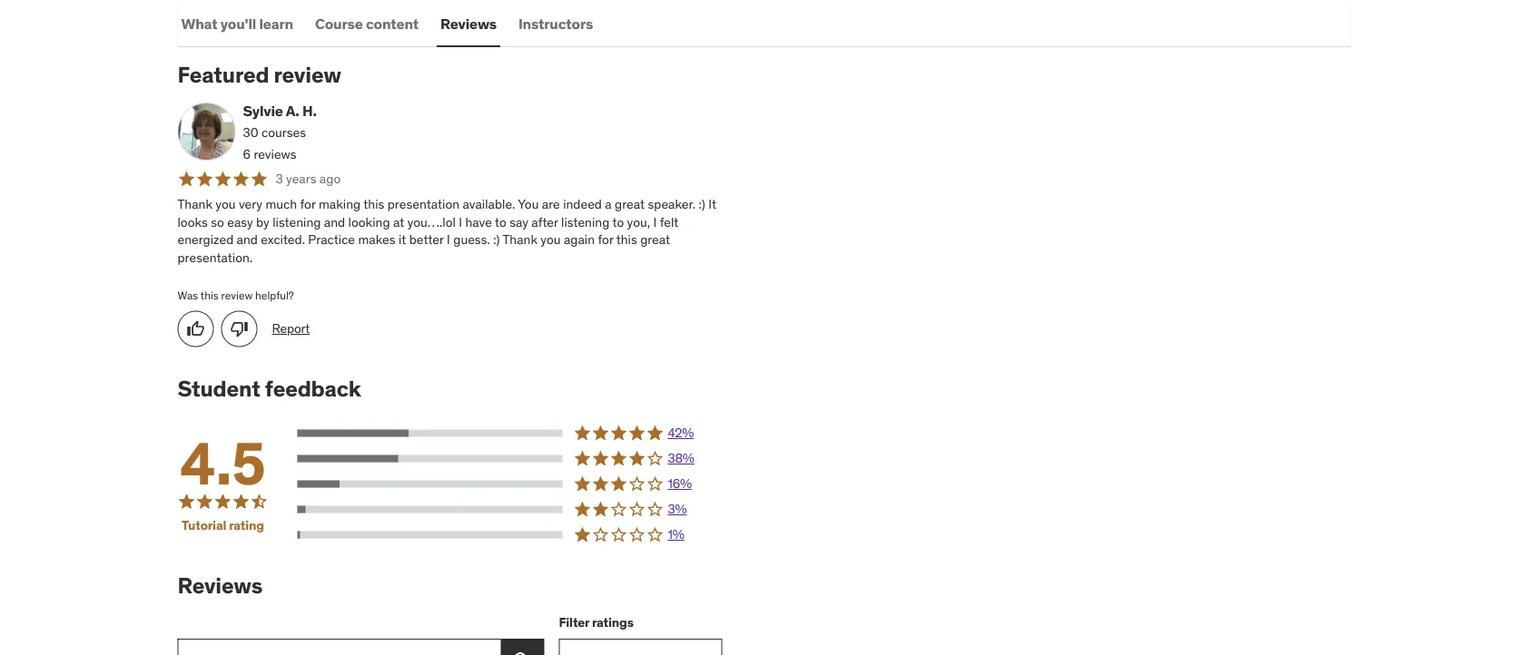 Task type: describe. For each thing, give the bounding box(es) containing it.
at
[[393, 214, 404, 231]]

again
[[564, 232, 595, 248]]

1 vertical spatial great
[[640, 232, 670, 248]]

featured
[[178, 61, 269, 89]]

speaker.
[[648, 196, 696, 213]]

have
[[465, 214, 492, 231]]

mark as unhelpful image
[[230, 321, 248, 339]]

after
[[532, 214, 558, 231]]

report button
[[272, 321, 310, 339]]

available.
[[463, 196, 515, 213]]

it
[[709, 196, 717, 213]]

felt
[[660, 214, 679, 231]]

2 listening from the left
[[561, 214, 610, 231]]

0 vertical spatial great
[[615, 196, 645, 213]]

4.5
[[180, 428, 266, 501]]

30
[[243, 125, 259, 141]]

42%
[[668, 426, 694, 442]]

courses
[[262, 125, 306, 141]]

student feedback
[[178, 376, 361, 403]]

course content
[[315, 15, 419, 33]]

looking
[[348, 214, 390, 231]]

much
[[266, 196, 297, 213]]

1 horizontal spatial i
[[459, 214, 462, 231]]

3
[[276, 171, 283, 188]]

looks
[[178, 214, 208, 231]]

helpful?
[[255, 289, 294, 304]]

feedback
[[265, 376, 361, 403]]

2 to from the left
[[613, 214, 624, 231]]

0 horizontal spatial and
[[237, 232, 258, 248]]

report
[[272, 321, 310, 338]]

sylvie
[[243, 102, 283, 121]]

38%
[[668, 451, 695, 467]]

instructors
[[519, 15, 593, 33]]

making
[[319, 196, 361, 213]]

16% button
[[297, 476, 722, 494]]

sylvie a. huard image
[[178, 103, 236, 161]]

6
[[243, 146, 251, 162]]

3%
[[668, 502, 687, 518]]

1 to from the left
[[495, 214, 507, 231]]

42% button
[[297, 425, 722, 443]]

it
[[399, 232, 406, 248]]

2 horizontal spatial this
[[616, 232, 637, 248]]

featured review
[[178, 61, 341, 89]]

3 years ago
[[276, 171, 341, 188]]

you….lol
[[407, 214, 456, 231]]

Search reviews text field
[[178, 640, 501, 656]]

0 horizontal spatial review
[[221, 289, 253, 304]]

presentation
[[388, 196, 460, 213]]

filter ratings
[[559, 615, 634, 631]]

1 vertical spatial you
[[541, 232, 561, 248]]

thank you very much for making this presentation available.  you are indeed a great speaker. :)  it looks so easy by listening and looking at you….lol  i have to say after listening to you, i felt energized and excited.  practice makes it better i guess. :)  thank you again for this great presentation.
[[178, 196, 717, 266]]

0 horizontal spatial for
[[300, 196, 316, 213]]

1 vertical spatial thank
[[503, 232, 538, 248]]

student
[[178, 376, 260, 403]]

0 horizontal spatial you
[[216, 196, 236, 213]]

sylvie a. h. 30 courses 6 reviews
[[243, 102, 317, 162]]

easy
[[227, 214, 253, 231]]

content
[[366, 15, 419, 33]]

so
[[211, 214, 224, 231]]

reviews inside button
[[441, 15, 497, 33]]

you,
[[627, 214, 650, 231]]



Task type: locate. For each thing, give the bounding box(es) containing it.
:)
[[699, 196, 706, 213], [493, 232, 500, 248]]

what you'll learn button
[[178, 2, 297, 46]]

you up so
[[216, 196, 236, 213]]

thank up the looks
[[178, 196, 213, 213]]

0 horizontal spatial :)
[[493, 232, 500, 248]]

0 vertical spatial and
[[324, 214, 345, 231]]

1 horizontal spatial review
[[274, 61, 341, 89]]

great
[[615, 196, 645, 213], [640, 232, 670, 248]]

tutorial rating
[[182, 518, 264, 534]]

review
[[274, 61, 341, 89], [221, 289, 253, 304]]

and
[[324, 214, 345, 231], [237, 232, 258, 248]]

listening up excited.
[[273, 214, 321, 231]]

0 horizontal spatial i
[[447, 232, 450, 248]]

tutorial
[[182, 518, 226, 534]]

are
[[542, 196, 560, 213]]

reviews button
[[437, 2, 500, 46]]

16%
[[668, 476, 692, 493]]

1 horizontal spatial this
[[364, 196, 385, 213]]

1 vertical spatial this
[[616, 232, 637, 248]]

for down 3 years ago
[[300, 196, 316, 213]]

guess.
[[453, 232, 490, 248]]

learn
[[259, 15, 293, 33]]

1%
[[668, 527, 684, 544]]

course
[[315, 15, 363, 33]]

1 vertical spatial and
[[237, 232, 258, 248]]

reviews
[[441, 15, 497, 33], [178, 573, 263, 600]]

ratings
[[592, 615, 634, 631]]

instructors button
[[515, 2, 597, 46]]

:) left it
[[699, 196, 706, 213]]

course content button
[[311, 2, 422, 46]]

what you'll learn
[[181, 15, 293, 33]]

what
[[181, 15, 217, 33]]

3% button
[[297, 501, 722, 519]]

great down felt
[[640, 232, 670, 248]]

listening down indeed
[[561, 214, 610, 231]]

better
[[409, 232, 444, 248]]

filter
[[559, 615, 589, 631]]

review up h.
[[274, 61, 341, 89]]

1% button
[[297, 527, 722, 545]]

and down easy
[[237, 232, 258, 248]]

1 vertical spatial for
[[598, 232, 614, 248]]

this right was
[[201, 289, 219, 304]]

1 vertical spatial reviews
[[178, 573, 263, 600]]

1 horizontal spatial thank
[[503, 232, 538, 248]]

0 horizontal spatial thank
[[178, 196, 213, 213]]

0 vertical spatial for
[[300, 196, 316, 213]]

a.
[[286, 102, 299, 121]]

0 vertical spatial thank
[[178, 196, 213, 213]]

1 listening from the left
[[273, 214, 321, 231]]

0 vertical spatial you
[[216, 196, 236, 213]]

presentation.
[[178, 250, 253, 266]]

0 horizontal spatial listening
[[273, 214, 321, 231]]

say
[[510, 214, 529, 231]]

a
[[605, 196, 612, 213]]

i left felt
[[653, 214, 657, 231]]

ago
[[320, 171, 341, 188]]

1 horizontal spatial you
[[541, 232, 561, 248]]

by
[[256, 214, 270, 231]]

reviews down the tutorial rating
[[178, 573, 263, 600]]

rating
[[229, 518, 264, 534]]

reviews right content
[[441, 15, 497, 33]]

i right 'better'
[[447, 232, 450, 248]]

makes
[[358, 232, 396, 248]]

1 horizontal spatial listening
[[561, 214, 610, 231]]

this down the you,
[[616, 232, 637, 248]]

1 horizontal spatial :)
[[699, 196, 706, 213]]

to
[[495, 214, 507, 231], [613, 214, 624, 231]]

1 vertical spatial :)
[[493, 232, 500, 248]]

for
[[300, 196, 316, 213], [598, 232, 614, 248]]

0 vertical spatial review
[[274, 61, 341, 89]]

to left say
[[495, 214, 507, 231]]

this up the looking
[[364, 196, 385, 213]]

practice
[[308, 232, 355, 248]]

listening
[[273, 214, 321, 231], [561, 214, 610, 231]]

thank down say
[[503, 232, 538, 248]]

submit search image
[[512, 651, 534, 656]]

2 vertical spatial this
[[201, 289, 219, 304]]

was
[[178, 289, 198, 304]]

you'll
[[221, 15, 256, 33]]

1 horizontal spatial to
[[613, 214, 624, 231]]

1 horizontal spatial and
[[324, 214, 345, 231]]

2 horizontal spatial i
[[653, 214, 657, 231]]

0 horizontal spatial reviews
[[178, 573, 263, 600]]

review up mark as unhelpful 'image'
[[221, 289, 253, 304]]

to left the you,
[[613, 214, 624, 231]]

i left have
[[459, 214, 462, 231]]

0 horizontal spatial to
[[495, 214, 507, 231]]

you
[[216, 196, 236, 213], [541, 232, 561, 248]]

thank
[[178, 196, 213, 213], [503, 232, 538, 248]]

mark as helpful image
[[187, 321, 205, 339]]

0 vertical spatial reviews
[[441, 15, 497, 33]]

0 vertical spatial this
[[364, 196, 385, 213]]

:) right the guess.
[[493, 232, 500, 248]]

0 horizontal spatial this
[[201, 289, 219, 304]]

1 vertical spatial review
[[221, 289, 253, 304]]

you
[[518, 196, 539, 213]]

was this review helpful?
[[178, 289, 294, 304]]

energized
[[178, 232, 234, 248]]

excited.
[[261, 232, 305, 248]]

very
[[239, 196, 262, 213]]

you down after
[[541, 232, 561, 248]]

38% button
[[297, 450, 722, 468]]

and up practice
[[324, 214, 345, 231]]

this
[[364, 196, 385, 213], [616, 232, 637, 248], [201, 289, 219, 304]]

1 horizontal spatial reviews
[[441, 15, 497, 33]]

reviews
[[254, 146, 297, 162]]

great up the you,
[[615, 196, 645, 213]]

1 horizontal spatial for
[[598, 232, 614, 248]]

0 vertical spatial :)
[[699, 196, 706, 213]]

for right again
[[598, 232, 614, 248]]

indeed
[[563, 196, 602, 213]]

years
[[286, 171, 317, 188]]

h.
[[302, 102, 317, 121]]

i
[[459, 214, 462, 231], [653, 214, 657, 231], [447, 232, 450, 248]]



Task type: vqa. For each thing, say whether or not it's contained in the screenshot.
Regression
no



